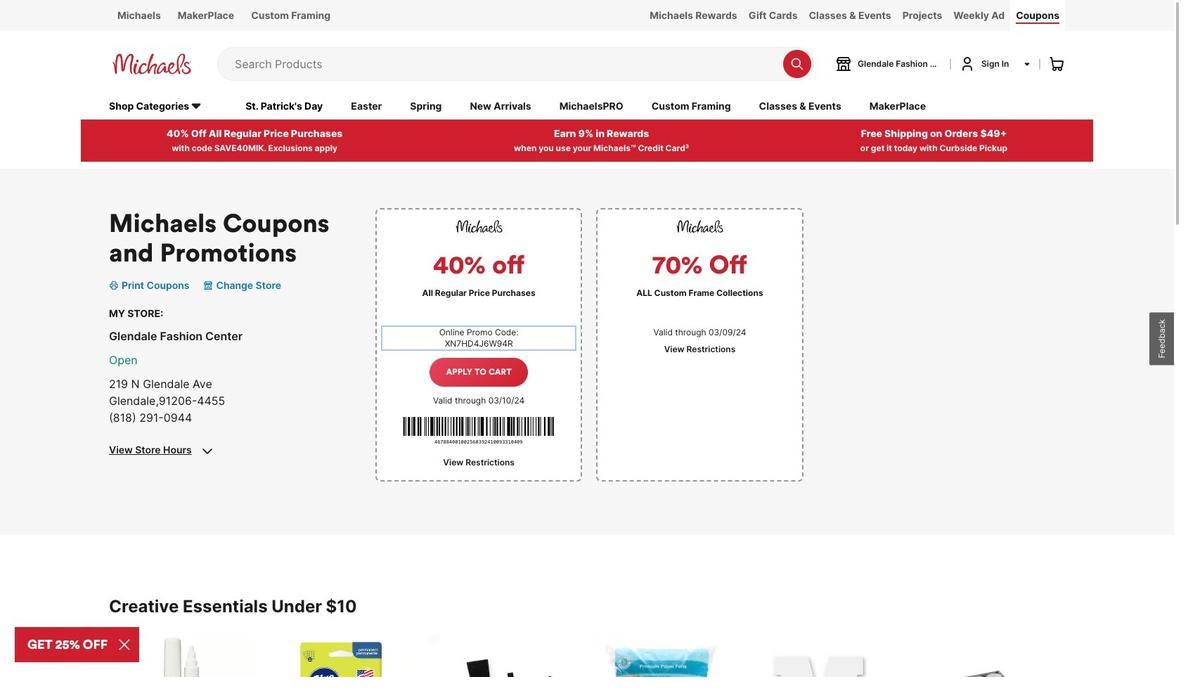 Task type: vqa. For each thing, say whether or not it's contained in the screenshot.
Search Input field
yes



Task type: describe. For each thing, give the bounding box(es) containing it.
marvy® uchida chisel tip bistro chalk marker image
[[109, 633, 255, 677]]

foam brush variety 25 piece set by craft smart® image
[[428, 633, 574, 677]]

premium pillow form by loops & threads™ image
[[588, 633, 733, 677]]

Search Input field
[[235, 48, 776, 80]]

glue dots® mini dots™ image
[[269, 633, 414, 677]]

search button image
[[790, 57, 804, 71]]

13" white wood letter by make market® image
[[747, 633, 893, 677]]



Task type: locate. For each thing, give the bounding box(es) containing it.
basic elements™ white 6-hour unscented tealights by ashland® image
[[907, 633, 1053, 677]]

tabler image
[[199, 443, 216, 460]]



